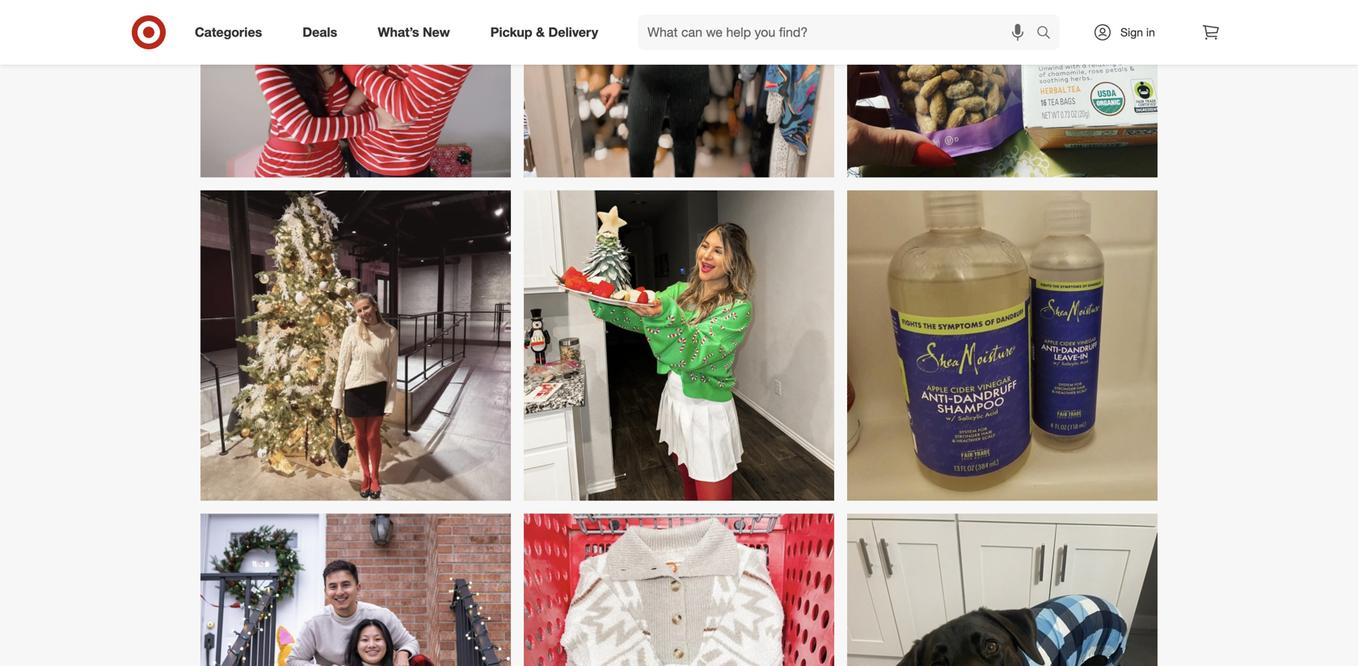 Task type: describe. For each thing, give the bounding box(es) containing it.
categories link
[[181, 15, 282, 50]]

user image by @cristybell image
[[201, 0, 511, 178]]

user image by @vianny_soto image
[[848, 191, 1158, 501]]

What can we help you find? suggestions appear below search field
[[638, 15, 1041, 50]]

pickup & delivery link
[[477, 15, 619, 50]]

pickup & delivery
[[491, 24, 599, 40]]

sign in
[[1121, 25, 1156, 39]]

delivery
[[549, 24, 599, 40]]

in
[[1147, 25, 1156, 39]]

sign
[[1121, 25, 1144, 39]]

what's new link
[[364, 15, 470, 50]]

&
[[536, 24, 545, 40]]

categories
[[195, 24, 262, 40]]

user image by @cultivatededge image
[[201, 514, 511, 666]]

what's
[[378, 24, 419, 40]]

user image by @takingontarget image
[[524, 514, 835, 666]]

search button
[[1030, 15, 1068, 53]]



Task type: vqa. For each thing, say whether or not it's contained in the screenshot.
5
no



Task type: locate. For each thing, give the bounding box(es) containing it.
user image by @thek.blog image
[[201, 191, 511, 501]]

user image by @brittlynn917 image
[[848, 0, 1158, 178]]

deals link
[[289, 15, 358, 50]]

user image by @xoxo_laurenreed4 image
[[524, 191, 835, 501]]

user image by @oh.just.ree image
[[524, 0, 835, 178]]

sign in link
[[1080, 15, 1181, 50]]

what's new
[[378, 24, 450, 40]]

deals
[[303, 24, 337, 40]]

user image by @ridinwithrocco image
[[848, 514, 1158, 666]]

new
[[423, 24, 450, 40]]

search
[[1030, 26, 1068, 42]]

pickup
[[491, 24, 533, 40]]



